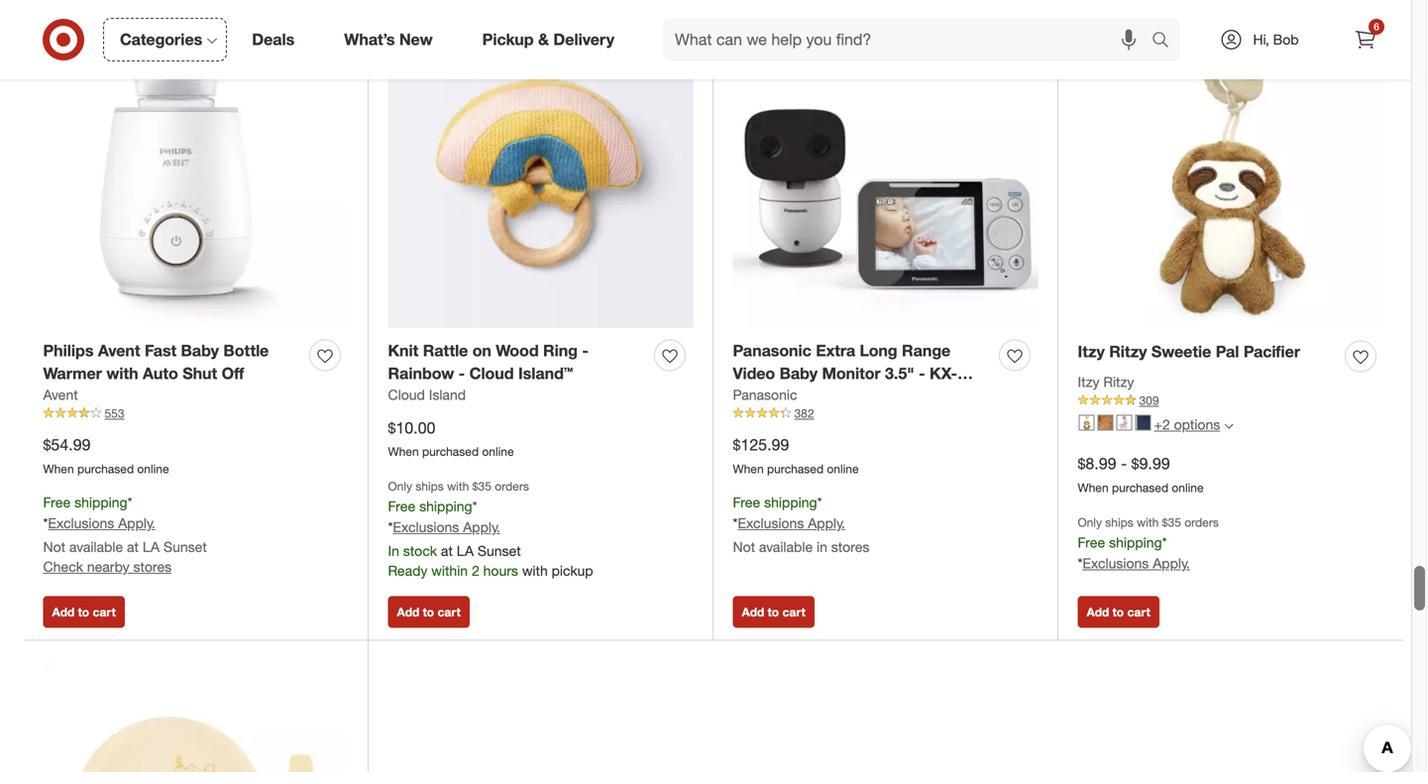 Task type: locate. For each thing, give the bounding box(es) containing it.
range
[[902, 341, 951, 360]]

0 vertical spatial avent
[[98, 341, 140, 360]]

panasonic up video
[[733, 341, 812, 360]]

1 horizontal spatial available
[[759, 538, 813, 556]]

3 add from the left
[[742, 605, 764, 619]]

+2 options button
[[1070, 409, 1242, 441]]

4 add from the left
[[1087, 605, 1109, 619]]

-
[[582, 341, 589, 360], [459, 364, 465, 383], [919, 364, 925, 383], [1121, 454, 1127, 474]]

orders down $10.00 when purchased online
[[495, 479, 529, 494]]

knit rattle on wood ring - rainbow - cloud island™ image
[[388, 23, 693, 328], [388, 23, 693, 328]]

3 add to cart button from the left
[[733, 596, 815, 628]]

only inside only ships with $35 orders free shipping * * exclusions apply. in stock at  la sunset ready within 2 hours with pickup
[[388, 479, 412, 494]]

add to cart button down only ships with $35 orders free shipping * * exclusions apply.
[[1078, 596, 1160, 628]]

0 vertical spatial $35
[[472, 479, 492, 494]]

exclusions inside only ships with $35 orders free shipping * * exclusions apply. in stock at  la sunset ready within 2 hours with pickup
[[393, 518, 459, 536]]

purchased inside $125.99 when purchased online
[[767, 461, 824, 476]]

0 vertical spatial stores
[[831, 538, 870, 556]]

apply. inside free shipping * * exclusions apply. not available at la sunset check nearby stores
[[118, 514, 155, 532]]

$125.99
[[733, 435, 789, 454]]

avent inside philips avent fast baby bottle warmer with auto shut off
[[98, 341, 140, 360]]

pickup & delivery
[[482, 30, 615, 49]]

ritzy inside 'link'
[[1104, 373, 1134, 391]]

1 horizontal spatial baby
[[780, 364, 818, 383]]

purchased
[[422, 444, 479, 459], [77, 461, 134, 476], [767, 461, 824, 476], [1112, 480, 1169, 495]]

to down free shipping * * exclusions apply. not available in stores
[[768, 605, 779, 619]]

apply. up in
[[808, 514, 845, 532]]

sunset up hours
[[478, 542, 521, 560]]

1 horizontal spatial only
[[1078, 515, 1102, 530]]

stores right in
[[831, 538, 870, 556]]

only for -
[[1078, 515, 1102, 530]]

philips avent fast baby bottle warmer with auto shut off
[[43, 341, 269, 383]]

ritzy up pink icon
[[1104, 373, 1134, 391]]

2 add from the left
[[397, 605, 420, 619]]

itzy for itzy ritzy
[[1078, 373, 1100, 391]]

1 vertical spatial orders
[[1185, 515, 1219, 530]]

1 vertical spatial ships
[[1105, 515, 1134, 530]]

orders for purchased
[[495, 479, 529, 494]]

1 not from the left
[[43, 538, 65, 556]]

when down $10.00
[[388, 444, 419, 459]]

la up 2
[[457, 542, 474, 560]]

to down only ships with $35 orders free shipping * * exclusions apply.
[[1113, 605, 1124, 619]]

ships inside only ships with $35 orders free shipping * * exclusions apply.
[[1105, 515, 1134, 530]]

when down $54.99
[[43, 461, 74, 476]]

not inside free shipping * * exclusions apply. not available at la sunset check nearby stores
[[43, 538, 65, 556]]

1 vertical spatial baby
[[780, 364, 818, 383]]

4 to from the left
[[1113, 605, 1124, 619]]

panasonic down video
[[733, 386, 797, 403]]

only down $10.00
[[388, 479, 412, 494]]

$35 down $10.00 when purchased online
[[472, 479, 492, 494]]

4 cart from the left
[[1127, 605, 1151, 619]]

not up check on the left of the page
[[43, 538, 65, 556]]

purchased down $125.99
[[767, 461, 824, 476]]

2 cart from the left
[[438, 605, 461, 619]]

exclusions down $8.99 - $9.99 when purchased online
[[1083, 555, 1149, 572]]

stores right nearby
[[133, 558, 172, 575]]

orders
[[495, 479, 529, 494], [1185, 515, 1219, 530]]

itzy ritzy sweetie pal pacifier image
[[1078, 23, 1384, 329], [1078, 23, 1384, 329]]

exclusions up stock
[[393, 518, 459, 536]]

0 horizontal spatial cloud
[[388, 386, 425, 403]]

purchased down $10.00
[[422, 444, 479, 459]]

$9.99
[[1132, 454, 1170, 474]]

1 vertical spatial itzy
[[1078, 373, 1100, 391]]

exclusions inside only ships with $35 orders free shipping * * exclusions apply.
[[1083, 555, 1149, 572]]

+2 options
[[1154, 416, 1220, 433]]

purchased inside $10.00 when purchased online
[[422, 444, 479, 459]]

0 vertical spatial cloud
[[469, 364, 514, 383]]

4 add to cart from the left
[[1087, 605, 1151, 619]]

check nearby stores button
[[43, 557, 172, 577]]

- right $8.99
[[1121, 454, 1127, 474]]

free down $125.99
[[733, 494, 760, 511]]

cart down free shipping * * exclusions apply. not available in stores
[[783, 605, 806, 619]]

purchased for $10.00
[[422, 444, 479, 459]]

cloud down rainbow
[[388, 386, 425, 403]]

itzy ritzy link
[[1078, 372, 1134, 392]]

*
[[127, 494, 132, 511], [817, 494, 822, 511], [472, 498, 477, 515], [43, 514, 48, 532], [733, 514, 738, 532], [388, 518, 393, 536], [1162, 534, 1167, 551], [1078, 555, 1083, 572]]

philips
[[43, 341, 94, 360]]

What can we help you find? suggestions appear below search field
[[663, 18, 1157, 61]]

2 to from the left
[[423, 605, 434, 619]]

online for $54.99
[[137, 461, 169, 476]]

4 add to cart button from the left
[[1078, 596, 1160, 628]]

la inside only ships with $35 orders free shipping * * exclusions apply. in stock at  la sunset ready within 2 hours with pickup
[[457, 542, 474, 560]]

itzy up brown image on the bottom right of the page
[[1078, 373, 1100, 391]]

baby up shut
[[181, 341, 219, 360]]

online inside $10.00 when purchased online
[[482, 444, 514, 459]]

not inside free shipping * * exclusions apply. not available in stores
[[733, 538, 755, 556]]

add to cart down only ships with $35 orders free shipping * * exclusions apply.
[[1087, 605, 1151, 619]]

0 horizontal spatial ships
[[416, 479, 444, 494]]

cart for $125.99
[[783, 605, 806, 619]]

ships down $10.00 when purchased online
[[416, 479, 444, 494]]

0 horizontal spatial stores
[[133, 558, 172, 575]]

2 available from the left
[[759, 538, 813, 556]]

apply. down $8.99 - $9.99 when purchased online
[[1153, 555, 1190, 572]]

0 vertical spatial only
[[388, 479, 412, 494]]

1 horizontal spatial not
[[733, 538, 755, 556]]

sunset
[[164, 538, 207, 556], [478, 542, 521, 560]]

only down $8.99
[[1078, 515, 1102, 530]]

1 horizontal spatial avent
[[98, 341, 140, 360]]

0 vertical spatial ships
[[416, 479, 444, 494]]

sunset up check nearby stores button
[[164, 538, 207, 556]]

what's
[[344, 30, 395, 49]]

shipping
[[74, 494, 127, 511], [764, 494, 817, 511], [419, 498, 472, 515], [1109, 534, 1162, 551]]

itzy
[[1078, 342, 1105, 361], [1078, 373, 1100, 391]]

cloud inside knit rattle on wood ring - rainbow - cloud island™
[[469, 364, 514, 383]]

baby
[[181, 341, 219, 360], [780, 364, 818, 383]]

apply.
[[118, 514, 155, 532], [808, 514, 845, 532], [463, 518, 500, 536], [1153, 555, 1190, 572]]

when inside "$54.99 when purchased online"
[[43, 461, 74, 476]]

0 horizontal spatial at
[[127, 538, 139, 556]]

add
[[52, 605, 75, 619], [397, 605, 420, 619], [742, 605, 764, 619], [1087, 605, 1109, 619]]

add to cart down check on the left of the page
[[52, 605, 116, 619]]

extra
[[816, 341, 855, 360]]

with left auto in the left of the page
[[106, 364, 138, 383]]

shipping down "$54.99 when purchased online"
[[74, 494, 127, 511]]

exclusions
[[48, 514, 114, 532], [738, 514, 804, 532], [393, 518, 459, 536], [1083, 555, 1149, 572]]

1 horizontal spatial ships
[[1105, 515, 1134, 530]]

1 vertical spatial ritzy
[[1104, 373, 1134, 391]]

panasonic for panasonic
[[733, 386, 797, 403]]

video
[[733, 364, 775, 383]]

ships
[[416, 479, 444, 494], [1105, 515, 1134, 530]]

orders inside only ships with $35 orders free shipping * * exclusions apply. in stock at  la sunset ready within 2 hours with pickup
[[495, 479, 529, 494]]

cart
[[93, 605, 116, 619], [438, 605, 461, 619], [783, 605, 806, 619], [1127, 605, 1151, 619]]

shipping up stock
[[419, 498, 472, 515]]

only inside only ships with $35 orders free shipping * * exclusions apply.
[[1078, 515, 1102, 530]]

cloud down the on
[[469, 364, 514, 383]]

exclusions apply. button up nearby
[[48, 513, 155, 533]]

online inside $125.99 when purchased online
[[827, 461, 859, 476]]

add to cart button down free shipping * * exclusions apply. not available in stores
[[733, 596, 815, 628]]

382
[[794, 406, 814, 421]]

available inside free shipping * * exclusions apply. not available in stores
[[759, 538, 813, 556]]

add to cart button for $10.00
[[388, 596, 470, 628]]

shipping inside only ships with $35 orders free shipping * * exclusions apply.
[[1109, 534, 1162, 551]]

1 horizontal spatial stores
[[831, 538, 870, 556]]

1 add from the left
[[52, 605, 75, 619]]

add for $125.99
[[742, 605, 764, 619]]

purchased for $54.99
[[77, 461, 134, 476]]

cloud
[[469, 364, 514, 383], [388, 386, 425, 403]]

309 link
[[1078, 392, 1384, 410]]

available for $54.99
[[69, 538, 123, 556]]

add to cart down free shipping * * exclusions apply. not available in stores
[[742, 605, 806, 619]]

2 add to cart from the left
[[397, 605, 461, 619]]

apply. up nearby
[[118, 514, 155, 532]]

stores
[[831, 538, 870, 556], [133, 558, 172, 575]]

1 vertical spatial panasonic
[[733, 386, 797, 403]]

online down +2 options
[[1172, 480, 1204, 495]]

wood
[[496, 341, 539, 360]]

not for $125.99
[[733, 538, 755, 556]]

la up check nearby stores button
[[143, 538, 160, 556]]

online inside "$54.99 when purchased online"
[[137, 461, 169, 476]]

at up the within
[[441, 542, 453, 560]]

available up check nearby stores button
[[69, 538, 123, 556]]

cart down check nearby stores button
[[93, 605, 116, 619]]

free inside free shipping * * exclusions apply. not available in stores
[[733, 494, 760, 511]]

free down $54.99
[[43, 494, 71, 511]]

add to cart button for $8.99
[[1078, 596, 1160, 628]]

purchased inside "$54.99 when purchased online"
[[77, 461, 134, 476]]

online
[[482, 444, 514, 459], [137, 461, 169, 476], [827, 461, 859, 476], [1172, 480, 1204, 495]]

available inside free shipping * * exclusions apply. not available at la sunset check nearby stores
[[69, 538, 123, 556]]

only
[[388, 479, 412, 494], [1078, 515, 1102, 530]]

1 vertical spatial cloud
[[388, 386, 425, 403]]

1 to from the left
[[78, 605, 89, 619]]

panasonic extra long range video baby monitor 3.5" - kx- hn4001w link
[[733, 340, 992, 406]]

online down '382' "link"
[[827, 461, 859, 476]]

baby inside philips avent fast baby bottle warmer with auto shut off
[[181, 341, 219, 360]]

ritzy
[[1109, 342, 1147, 361], [1104, 373, 1134, 391]]

kx-
[[930, 364, 957, 383]]

online down 553 link
[[137, 461, 169, 476]]

exclusions apply. button up stock
[[393, 517, 500, 537]]

la
[[143, 538, 160, 556], [457, 542, 474, 560]]

shipping down $8.99 - $9.99 when purchased online
[[1109, 534, 1162, 551]]

add to cart for $125.99
[[742, 605, 806, 619]]

cloud inside the cloud island link
[[388, 386, 425, 403]]

2 not from the left
[[733, 538, 755, 556]]

when down $125.99
[[733, 461, 764, 476]]

add to cart for $10.00
[[397, 605, 461, 619]]

$10.00
[[388, 418, 436, 437]]

1 itzy from the top
[[1078, 342, 1105, 361]]

0 horizontal spatial available
[[69, 538, 123, 556]]

mushroom image
[[1135, 415, 1151, 430]]

cart down only ships with $35 orders free shipping * * exclusions apply.
[[1127, 605, 1151, 619]]

add to cart
[[52, 605, 116, 619], [397, 605, 461, 619], [742, 605, 806, 619], [1087, 605, 1151, 619]]

only for when
[[388, 479, 412, 494]]

1 add to cart from the left
[[52, 605, 116, 619]]

add to cart down the within
[[397, 605, 461, 619]]

free up in
[[388, 498, 416, 515]]

orders down $8.99 - $9.99 when purchased online
[[1185, 515, 1219, 530]]

1 panasonic from the top
[[733, 341, 812, 360]]

0 vertical spatial panasonic
[[733, 341, 812, 360]]

0 horizontal spatial avent
[[43, 386, 78, 403]]

exclusions up check on the left of the page
[[48, 514, 114, 532]]

exclusions inside free shipping * * exclusions apply. not available in stores
[[738, 514, 804, 532]]

exclusions apply. button
[[48, 513, 155, 533], [738, 513, 845, 533], [393, 517, 500, 537], [1083, 554, 1190, 573]]

disney bumkins 2pc disney winnie the pooh feeding set - light yellow image
[[43, 660, 348, 772], [43, 660, 348, 772]]

1 available from the left
[[69, 538, 123, 556]]

shipping down $125.99 when purchased online
[[764, 494, 817, 511]]

0 horizontal spatial baby
[[181, 341, 219, 360]]

1 vertical spatial $35
[[1162, 515, 1181, 530]]

to down "ready"
[[423, 605, 434, 619]]

add to cart button down the within
[[388, 596, 470, 628]]

$54.99
[[43, 435, 91, 454]]

ships down $8.99 - $9.99 when purchased online
[[1105, 515, 1134, 530]]

when for $10.00
[[388, 444, 419, 459]]

free shipping * * exclusions apply. not available at la sunset check nearby stores
[[43, 494, 207, 575]]

online up only ships with $35 orders free shipping * * exclusions apply. in stock at  la sunset ready within 2 hours with pickup
[[482, 444, 514, 459]]

when
[[388, 444, 419, 459], [43, 461, 74, 476], [733, 461, 764, 476], [1078, 480, 1109, 495]]

3 cart from the left
[[783, 605, 806, 619]]

0 vertical spatial baby
[[181, 341, 219, 360]]

panasonic inside panasonic extra long range video baby monitor 3.5" - kx- hn4001w
[[733, 341, 812, 360]]

0 vertical spatial orders
[[495, 479, 529, 494]]

2 add to cart button from the left
[[388, 596, 470, 628]]

3 add to cart from the left
[[742, 605, 806, 619]]

add to cart button for $125.99
[[733, 596, 815, 628]]

all colors + 2 more colors image
[[1224, 422, 1233, 431]]

shipping inside free shipping * * exclusions apply. not available at la sunset check nearby stores
[[74, 494, 127, 511]]

1 add to cart button from the left
[[43, 596, 125, 628]]

1 horizontal spatial cloud
[[469, 364, 514, 383]]

$35 down $8.99 - $9.99 when purchased online
[[1162, 515, 1181, 530]]

$35 inside only ships with $35 orders free shipping * * exclusions apply. in stock at  la sunset ready within 2 hours with pickup
[[472, 479, 492, 494]]

1 vertical spatial stores
[[133, 558, 172, 575]]

at
[[127, 538, 139, 556], [441, 542, 453, 560]]

0 vertical spatial ritzy
[[1109, 342, 1147, 361]]

orange image
[[1098, 415, 1114, 430]]

$35 inside only ships with $35 orders free shipping * * exclusions apply.
[[1162, 515, 1181, 530]]

1 horizontal spatial $35
[[1162, 515, 1181, 530]]

0 horizontal spatial not
[[43, 538, 65, 556]]

purchased down $54.99
[[77, 461, 134, 476]]

- inside $8.99 - $9.99 when purchased online
[[1121, 454, 1127, 474]]

ships inside only ships with $35 orders free shipping * * exclusions apply. in stock at  la sunset ready within 2 hours with pickup
[[416, 479, 444, 494]]

when down $8.99
[[1078, 480, 1109, 495]]

avent left fast
[[98, 341, 140, 360]]

deals link
[[235, 18, 319, 61]]

1 vertical spatial only
[[1078, 515, 1102, 530]]

long
[[860, 341, 898, 360]]

ritzy up the itzy ritzy
[[1109, 342, 1147, 361]]

to down check on the left of the page
[[78, 605, 89, 619]]

avent
[[98, 341, 140, 360], [43, 386, 78, 403]]

1 horizontal spatial sunset
[[478, 542, 521, 560]]

cart down the within
[[438, 605, 461, 619]]

0 vertical spatial itzy
[[1078, 342, 1105, 361]]

online for $125.99
[[827, 461, 859, 476]]

with down $8.99 - $9.99 when purchased online
[[1137, 515, 1159, 530]]

- right ring
[[582, 341, 589, 360]]

with
[[106, 364, 138, 383], [447, 479, 469, 494], [1137, 515, 1159, 530], [522, 562, 548, 579]]

itzy inside itzy ritzy sweetie pal pacifier link
[[1078, 342, 1105, 361]]

philips avent fast baby bottle warmer with auto shut off image
[[43, 23, 348, 328], [43, 23, 348, 328]]

itzy inside "itzy ritzy" 'link'
[[1078, 373, 1100, 391]]

1 cart from the left
[[93, 605, 116, 619]]

2 itzy from the top
[[1078, 373, 1100, 391]]

panasonic extra long range video baby monitor 3.5" - kx-hn4001w image
[[733, 23, 1038, 328], [733, 23, 1038, 328]]

at up nearby
[[127, 538, 139, 556]]

exclusions down $125.99 when purchased online
[[738, 514, 804, 532]]

to
[[78, 605, 89, 619], [423, 605, 434, 619], [768, 605, 779, 619], [1113, 605, 1124, 619]]

free inside only ships with $35 orders free shipping * * exclusions apply.
[[1078, 534, 1105, 551]]

1 horizontal spatial orders
[[1185, 515, 1219, 530]]

0 horizontal spatial sunset
[[164, 538, 207, 556]]

1 vertical spatial avent
[[43, 386, 78, 403]]

exclusions apply. button down $8.99 - $9.99 when purchased online
[[1083, 554, 1190, 573]]

online inside $8.99 - $9.99 when purchased online
[[1172, 480, 1204, 495]]

apply. up 2
[[463, 518, 500, 536]]

free
[[43, 494, 71, 511], [733, 494, 760, 511], [388, 498, 416, 515], [1078, 534, 1105, 551]]

knit
[[388, 341, 419, 360]]

itzy ritzy sweetie pal pacifier
[[1078, 342, 1300, 361]]

2 panasonic from the top
[[733, 386, 797, 403]]

3 to from the left
[[768, 605, 779, 619]]

not left in
[[733, 538, 755, 556]]

0 horizontal spatial la
[[143, 538, 160, 556]]

all colors + 2 more colors element
[[1224, 419, 1233, 431]]

panasonic for panasonic extra long range video baby monitor 3.5" - kx- hn4001w
[[733, 341, 812, 360]]

0 horizontal spatial only
[[388, 479, 412, 494]]

apply. inside free shipping * * exclusions apply. not available in stores
[[808, 514, 845, 532]]

add to cart for $54.99
[[52, 605, 116, 619]]

free inside free shipping * * exclusions apply. not available at la sunset check nearby stores
[[43, 494, 71, 511]]

avent down warmer
[[43, 386, 78, 403]]

baby up hn4001w
[[780, 364, 818, 383]]

rattle
[[423, 341, 468, 360]]

exclusions apply. button up in
[[738, 513, 845, 533]]

orders inside only ships with $35 orders free shipping * * exclusions apply.
[[1185, 515, 1219, 530]]

what's new link
[[327, 18, 458, 61]]

itzy up the itzy ritzy
[[1078, 342, 1105, 361]]

$125.99 when purchased online
[[733, 435, 859, 476]]

1 horizontal spatial at
[[441, 542, 453, 560]]

when inside $125.99 when purchased online
[[733, 461, 764, 476]]

knit rattle on wood ring - rainbow - cloud island™ link
[[388, 340, 647, 385]]

la inside free shipping * * exclusions apply. not available at la sunset check nearby stores
[[143, 538, 160, 556]]

free down $8.99
[[1078, 534, 1105, 551]]

1 horizontal spatial la
[[457, 542, 474, 560]]

apply. inside only ships with $35 orders free shipping * * exclusions apply.
[[1153, 555, 1190, 572]]

add to cart button down check on the left of the page
[[43, 596, 125, 628]]

&
[[538, 30, 549, 49]]

0 horizontal spatial orders
[[495, 479, 529, 494]]

0 horizontal spatial $35
[[472, 479, 492, 494]]

available left in
[[759, 538, 813, 556]]

purchased down $9.99
[[1112, 480, 1169, 495]]

- left kx-
[[919, 364, 925, 383]]

when inside $10.00 when purchased online
[[388, 444, 419, 459]]

cart for $8.99
[[1127, 605, 1151, 619]]



Task type: vqa. For each thing, say whether or not it's contained in the screenshot.
Imported
no



Task type: describe. For each thing, give the bounding box(es) containing it.
in
[[388, 542, 399, 560]]

avent link
[[43, 385, 78, 405]]

ready
[[388, 562, 428, 579]]

sunset inside free shipping * * exclusions apply. not available at la sunset check nearby stores
[[164, 538, 207, 556]]

ritzy for itzy ritzy sweetie pal pacifier
[[1109, 342, 1147, 361]]

off
[[222, 364, 244, 383]]

$8.99
[[1078, 454, 1117, 474]]

when for $54.99
[[43, 461, 74, 476]]

- inside panasonic extra long range video baby monitor 3.5" - kx- hn4001w
[[919, 364, 925, 383]]

6
[[1374, 20, 1380, 33]]

panasonic extra long range video baby monitor 3.5" - kx- hn4001w
[[733, 341, 957, 406]]

with inside philips avent fast baby bottle warmer with auto shut off
[[106, 364, 138, 383]]

hours
[[483, 562, 518, 579]]

categories
[[120, 30, 202, 49]]

available for $125.99
[[759, 538, 813, 556]]

cloud island
[[388, 386, 466, 403]]

with right hours
[[522, 562, 548, 579]]

ring
[[543, 341, 578, 360]]

$8.99 - $9.99 when purchased online
[[1078, 454, 1204, 495]]

itzy for itzy ritzy sweetie pal pacifier
[[1078, 342, 1105, 361]]

within
[[431, 562, 468, 579]]

stock
[[403, 542, 437, 560]]

$10.00 when purchased online
[[388, 418, 514, 459]]

add for $54.99
[[52, 605, 75, 619]]

panasonic link
[[733, 385, 797, 405]]

exclusions inside free shipping * * exclusions apply. not available at la sunset check nearby stores
[[48, 514, 114, 532]]

add to cart button for $54.99
[[43, 596, 125, 628]]

add for $10.00
[[397, 605, 420, 619]]

in
[[817, 538, 828, 556]]

island™
[[518, 364, 573, 383]]

check
[[43, 558, 83, 575]]

stores inside free shipping * * exclusions apply. not available in stores
[[831, 538, 870, 556]]

ritzy for itzy ritzy
[[1104, 373, 1134, 391]]

$35 for purchased
[[472, 479, 492, 494]]

delivery
[[553, 30, 615, 49]]

when for $125.99
[[733, 461, 764, 476]]

knit rattle on wood ring - rainbow - cloud island™
[[388, 341, 589, 383]]

- up island
[[459, 364, 465, 383]]

nearby
[[87, 558, 129, 575]]

warmer
[[43, 364, 102, 383]]

free inside only ships with $35 orders free shipping * * exclusions apply. in stock at  la sunset ready within 2 hours with pickup
[[388, 498, 416, 515]]

553 link
[[43, 405, 348, 422]]

philips avent fast baby bottle warmer with auto shut off link
[[43, 340, 302, 385]]

bottle
[[223, 341, 269, 360]]

add for $8.99
[[1087, 605, 1109, 619]]

6 link
[[1344, 18, 1388, 61]]

sweetie
[[1152, 342, 1212, 361]]

sunset inside only ships with $35 orders free shipping * * exclusions apply. in stock at  la sunset ready within 2 hours with pickup
[[478, 542, 521, 560]]

deals
[[252, 30, 295, 49]]

purchased for $125.99
[[767, 461, 824, 476]]

online for $10.00
[[482, 444, 514, 459]]

pickup
[[552, 562, 593, 579]]

fast
[[145, 341, 177, 360]]

itzy ritzy
[[1078, 373, 1134, 391]]

brown image
[[1079, 415, 1095, 430]]

to for $125.99
[[768, 605, 779, 619]]

hi, bob
[[1253, 31, 1299, 48]]

$54.99 when purchased online
[[43, 435, 169, 476]]

on
[[472, 341, 491, 360]]

categories link
[[103, 18, 227, 61]]

553
[[105, 406, 124, 421]]

when inside $8.99 - $9.99 when purchased online
[[1078, 480, 1109, 495]]

pickup & delivery link
[[466, 18, 639, 61]]

search
[[1143, 32, 1190, 51]]

bob
[[1273, 31, 1299, 48]]

free shipping * * exclusions apply. not available in stores
[[733, 494, 870, 556]]

ships for when
[[416, 479, 444, 494]]

only ships with $35 orders free shipping * * exclusions apply. in stock at  la sunset ready within 2 hours with pickup
[[388, 479, 593, 579]]

+2
[[1154, 416, 1170, 433]]

cart for $10.00
[[438, 605, 461, 619]]

rainbow
[[388, 364, 454, 383]]

pickup
[[482, 30, 534, 49]]

auto
[[143, 364, 178, 383]]

hi,
[[1253, 31, 1269, 48]]

with down $10.00 when purchased online
[[447, 479, 469, 494]]

ships for -
[[1105, 515, 1134, 530]]

$35 for $9.99
[[1162, 515, 1181, 530]]

309
[[1139, 393, 1159, 408]]

monitor
[[822, 364, 881, 383]]

itzy ritzy sweetie pal pacifier link
[[1078, 341, 1300, 363]]

to for $54.99
[[78, 605, 89, 619]]

at inside free shipping * * exclusions apply. not available at la sunset check nearby stores
[[127, 538, 139, 556]]

purchased inside $8.99 - $9.99 when purchased online
[[1112, 480, 1169, 495]]

2
[[472, 562, 480, 579]]

island
[[429, 386, 466, 403]]

pink image
[[1117, 415, 1132, 430]]

orders for $9.99
[[1185, 515, 1219, 530]]

shipping inside only ships with $35 orders free shipping * * exclusions apply. in stock at  la sunset ready within 2 hours with pickup
[[419, 498, 472, 515]]

search button
[[1143, 18, 1190, 65]]

stores inside free shipping * * exclusions apply. not available at la sunset check nearby stores
[[133, 558, 172, 575]]

with inside only ships with $35 orders free shipping * * exclusions apply.
[[1137, 515, 1159, 530]]

options
[[1174, 416, 1220, 433]]

to for $10.00
[[423, 605, 434, 619]]

only ships with $35 orders free shipping * * exclusions apply.
[[1078, 515, 1219, 572]]

cart for $54.99
[[93, 605, 116, 619]]

pal
[[1216, 342, 1239, 361]]

hn4001w
[[733, 386, 807, 406]]

382 link
[[733, 405, 1038, 422]]

3.5"
[[885, 364, 915, 383]]

to for $8.99
[[1113, 605, 1124, 619]]

what's new
[[344, 30, 433, 49]]

cloud island link
[[388, 385, 466, 405]]

add to cart for $8.99
[[1087, 605, 1151, 619]]

at inside only ships with $35 orders free shipping * * exclusions apply. in stock at  la sunset ready within 2 hours with pickup
[[441, 542, 453, 560]]

baby inside panasonic extra long range video baby monitor 3.5" - kx- hn4001w
[[780, 364, 818, 383]]

new
[[399, 30, 433, 49]]

not for $54.99
[[43, 538, 65, 556]]

apply. inside only ships with $35 orders free shipping * * exclusions apply. in stock at  la sunset ready within 2 hours with pickup
[[463, 518, 500, 536]]

shut
[[183, 364, 217, 383]]

shipping inside free shipping * * exclusions apply. not available in stores
[[764, 494, 817, 511]]

pacifier
[[1244, 342, 1300, 361]]



